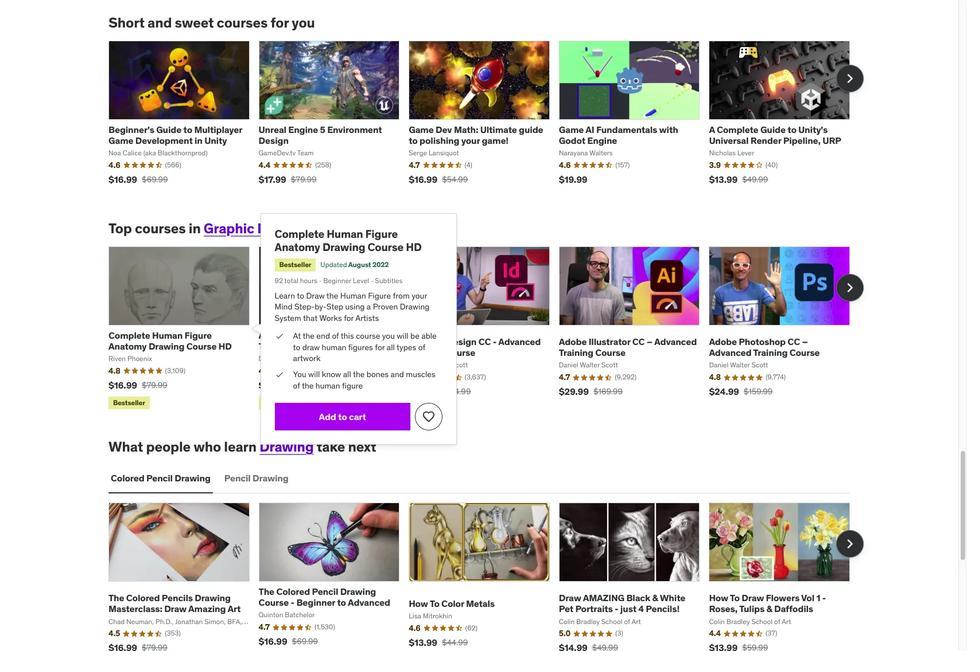 Task type: locate. For each thing, give the bounding box(es) containing it.
1 horizontal spatial complete human figure anatomy drawing course hd link
[[275, 227, 422, 254]]

adobe left illustrator
[[559, 336, 587, 348]]

game inside the 'game ai fundamentals with godot engine'
[[559, 124, 584, 135]]

pencil drawing
[[224, 473, 288, 485]]

human inside complete human figure anatomy drawing course hd
[[327, 227, 363, 241]]

cc right indesign
[[478, 336, 491, 348]]

complete
[[717, 124, 758, 135], [275, 227, 324, 241], [108, 330, 150, 341]]

to left color on the left of the page
[[430, 599, 439, 610]]

anatomy for complete human figure anatomy drawing course hd riven phoenix
[[108, 341, 147, 352]]

0 horizontal spatial bestseller
[[113, 399, 145, 407]]

adobe left photoshop
[[709, 336, 737, 348]]

to for color
[[430, 599, 439, 610]]

pencils
[[162, 593, 193, 605]]

& inside the "how to draw flowers vol 1 - roses, tulips & daffodils"
[[766, 604, 772, 616]]

colored inside the colored pencil drawing course - beginner to advanced
[[276, 587, 310, 598]]

2 horizontal spatial game
[[559, 124, 584, 135]]

complete inside complete human figure anatomy drawing course hd
[[275, 227, 324, 241]]

human for complete human figure anatomy drawing course hd riven phoenix
[[152, 330, 183, 341]]

game!
[[482, 135, 509, 146]]

all
[[387, 343, 395, 353], [343, 370, 351, 380]]

cc
[[478, 336, 491, 348], [632, 336, 645, 348], [788, 336, 800, 348]]

carousel element
[[108, 41, 864, 193], [108, 247, 864, 412], [108, 503, 864, 652]]

polishing
[[420, 135, 459, 146]]

math:
[[454, 124, 478, 135]]

bestseller inside carousel element
[[113, 399, 145, 407]]

1 training from the left
[[409, 347, 443, 359]]

game for to
[[409, 124, 434, 135]]

design for environment
[[259, 135, 289, 146]]

pipeline,
[[783, 135, 821, 146]]

1 vertical spatial complete
[[275, 227, 324, 241]]

in left graphic
[[189, 220, 201, 238]]

your inside learn to draw the human figure from your mind step-by-step using a proven drawing system that works for artists
[[412, 291, 427, 301]]

1 cc from the left
[[478, 336, 491, 348]]

1 horizontal spatial adobe
[[559, 336, 587, 348]]

1 horizontal spatial for
[[344, 313, 354, 324]]

1 vertical spatial bestseller
[[113, 399, 145, 407]]

1 vertical spatial figure
[[368, 291, 391, 301]]

using
[[345, 302, 365, 312]]

2 vertical spatial carousel element
[[108, 503, 864, 652]]

1 horizontal spatial &
[[652, 593, 658, 605]]

human inside complete human figure anatomy drawing course hd riven phoenix
[[152, 330, 183, 341]]

of down you
[[293, 381, 300, 391]]

– right illustrator
[[647, 336, 653, 348]]

mind
[[275, 302, 292, 312]]

0 horizontal spatial –
[[647, 336, 653, 348]]

pencil inside button
[[224, 473, 251, 485]]

training inside adobe illustrator cc – advanced training course
[[559, 347, 593, 359]]

0 vertical spatial xsmall image
[[275, 331, 284, 343]]

4
[[638, 604, 644, 616]]

your for polishing
[[461, 135, 480, 146]]

to
[[183, 124, 192, 135], [788, 124, 796, 135], [409, 135, 418, 146], [297, 291, 304, 301], [293, 343, 300, 353], [338, 411, 347, 423], [337, 598, 346, 609]]

0 horizontal spatial cc
[[478, 336, 491, 348]]

1 horizontal spatial and
[[391, 370, 404, 380]]

all inside at the end of this course you will be able to draw human figures for all types of artwork
[[387, 343, 395, 353]]

3 cc from the left
[[788, 336, 800, 348]]

1 vertical spatial beginner
[[296, 598, 335, 609]]

course
[[356, 331, 380, 342]]

1 horizontal spatial to
[[730, 593, 740, 605]]

hd
[[406, 240, 422, 254], [219, 341, 232, 352]]

0 horizontal spatial guide
[[156, 124, 181, 135]]

2 horizontal spatial of
[[418, 343, 425, 353]]

fundamentals
[[596, 124, 657, 135]]

learn
[[275, 291, 295, 301]]

1 horizontal spatial hd
[[406, 240, 422, 254]]

add to cart
[[319, 411, 366, 423]]

engine left the 5
[[288, 124, 318, 135]]

to inside the "how to draw flowers vol 1 - roses, tulips & daffodils"
[[730, 593, 740, 605]]

1 horizontal spatial guide
[[760, 124, 786, 135]]

figure up (3,109) on the left bottom of the page
[[185, 330, 212, 341]]

you will know all the bones and muscles of the human figure
[[293, 370, 436, 391]]

updated
[[320, 261, 347, 269]]

adobe for adobe illustrator cc – advanced training course
[[559, 336, 587, 348]]

unity
[[204, 135, 227, 146]]

the colored pencils drawing masterclass: draw amazing art link
[[108, 593, 241, 616]]

complete human figure anatomy drawing course hd link for (3,109)
[[108, 330, 232, 352]]

system
[[275, 313, 301, 324]]

how inside the "how to draw flowers vol 1 - roses, tulips & daffodils"
[[709, 593, 728, 605]]

2 guide from the left
[[760, 124, 786, 135]]

what
[[108, 439, 143, 456]]

draw inside learn to draw the human figure from your mind step-by-step using a proven drawing system that works for artists
[[306, 291, 325, 301]]

2 horizontal spatial for
[[375, 343, 385, 353]]

adobe inside adobe photoshop cc – advanced training course
[[709, 336, 737, 348]]

1 guide from the left
[[156, 124, 181, 135]]

0 horizontal spatial for
[[271, 14, 289, 32]]

will up types
[[397, 331, 408, 342]]

human up using
[[340, 291, 366, 301]]

1 horizontal spatial engine
[[587, 135, 617, 146]]

tulips
[[739, 604, 765, 616]]

– right photoshop
[[802, 336, 808, 348]]

hd inside complete human figure anatomy drawing course hd riven phoenix
[[219, 341, 232, 352]]

colored inside the colored pencils drawing masterclass: draw amazing art
[[126, 593, 160, 605]]

xsmall image for at
[[275, 331, 284, 343]]

training for illustrator
[[559, 347, 593, 359]]

0 vertical spatial complete human figure anatomy drawing course hd link
[[275, 227, 422, 254]]

0 horizontal spatial to
[[430, 599, 439, 610]]

0 vertical spatial design
[[259, 135, 289, 146]]

carousel element for top courses in
[[108, 247, 864, 412]]

anatomy inside complete human figure anatomy drawing course hd riven phoenix
[[108, 341, 147, 352]]

1 horizontal spatial of
[[332, 331, 339, 342]]

advanced inside adobe photoshop cc – advanced training course
[[709, 347, 751, 359]]

1 vertical spatial and
[[391, 370, 404, 380]]

for
[[271, 14, 289, 32], [344, 313, 354, 324], [375, 343, 385, 353]]

1 vertical spatial for
[[344, 313, 354, 324]]

0 vertical spatial in
[[195, 135, 202, 146]]

1 – from the left
[[647, 336, 653, 348]]

top
[[108, 220, 132, 238]]

game inside the beginner's guide to multiplayer game development in unity
[[108, 135, 133, 146]]

2 next image from the top
[[841, 536, 859, 554]]

and inside you will know all the bones and muscles of the human figure
[[391, 370, 404, 380]]

the up 'step'
[[326, 291, 338, 301]]

unreal engine 5 environment design
[[259, 124, 382, 146]]

draw amazing black & white pet portraits - just 4 pencils!
[[559, 593, 685, 616]]

1 vertical spatial you
[[382, 331, 395, 342]]

drawing inside complete human figure anatomy drawing course hd riven phoenix
[[149, 341, 184, 352]]

game
[[409, 124, 434, 135], [559, 124, 584, 135], [108, 135, 133, 146]]

complete human figure anatomy drawing course hd link up updated august 2022
[[275, 227, 422, 254]]

drawing inside the colored pencil drawing course - beginner to advanced
[[340, 587, 376, 598]]

to for draw
[[730, 593, 740, 605]]

all up figure
[[343, 370, 351, 380]]

updated august 2022
[[320, 261, 389, 269]]

3 carousel element from the top
[[108, 503, 864, 652]]

of left this
[[332, 331, 339, 342]]

adobe
[[409, 336, 437, 348], [559, 336, 587, 348], [709, 336, 737, 348]]

of down be
[[418, 343, 425, 353]]

the up figure
[[353, 370, 365, 380]]

figure up 2022
[[365, 227, 398, 241]]

human down "end"
[[322, 343, 346, 353]]

-
[[493, 336, 497, 348], [822, 593, 826, 605], [291, 598, 294, 609], [615, 604, 618, 616]]

2 vertical spatial figure
[[185, 330, 212, 341]]

next image for how to draw flowers vol 1 - roses, tulips & daffodils
[[841, 536, 859, 554]]

courses right 'top' on the left top
[[135, 220, 186, 238]]

human
[[327, 227, 363, 241], [340, 291, 366, 301], [152, 330, 183, 341]]

at the end of this course you will be able to draw human figures for all types of artwork
[[293, 331, 437, 364]]

anatomy inside complete human figure anatomy drawing course hd
[[275, 240, 320, 254]]

0 vertical spatial and
[[148, 14, 172, 32]]

0 vertical spatial human
[[327, 227, 363, 241]]

1 vertical spatial will
[[308, 370, 320, 380]]

complete for complete human figure anatomy drawing course hd riven phoenix
[[108, 330, 150, 341]]

how left color on the left of the page
[[409, 599, 428, 610]]

& left illustration
[[306, 220, 314, 238]]

0 horizontal spatial all
[[343, 370, 351, 380]]

0 horizontal spatial and
[[148, 14, 172, 32]]

1 vertical spatial complete human figure anatomy drawing course hd link
[[108, 330, 232, 352]]

advanced for adobe indesign cc - advanced training course
[[498, 336, 541, 348]]

0 horizontal spatial your
[[412, 291, 427, 301]]

2 – from the left
[[802, 336, 808, 348]]

will inside at the end of this course you will be able to draw human figures for all types of artwork
[[397, 331, 408, 342]]

how to color metals link
[[409, 599, 495, 610]]

0 vertical spatial human
[[322, 343, 346, 353]]

advanced inside the adobe indesign cc - advanced training course
[[498, 336, 541, 348]]

game dev math: ultimate guide to polishing your game!
[[409, 124, 543, 146]]

1 xsmall image from the top
[[275, 331, 284, 343]]

anatomy up riven
[[108, 341, 147, 352]]

2 horizontal spatial complete
[[717, 124, 758, 135]]

0 vertical spatial carousel element
[[108, 41, 864, 193]]

art
[[228, 604, 241, 616]]

short
[[108, 14, 145, 32]]

1 horizontal spatial training
[[559, 347, 593, 359]]

cc for indesign
[[478, 336, 491, 348]]

phoenix
[[127, 355, 152, 363]]

1 horizontal spatial game
[[409, 124, 434, 135]]

0 horizontal spatial the
[[108, 593, 124, 605]]

1 horizontal spatial all
[[387, 343, 395, 353]]

anatomy
[[275, 240, 320, 254], [108, 341, 147, 352]]

game left ai
[[559, 124, 584, 135]]

2 horizontal spatial pencil
[[312, 587, 338, 598]]

0 horizontal spatial courses
[[135, 220, 186, 238]]

carousel element containing complete human figure anatomy drawing course hd
[[108, 247, 864, 412]]

2 xsmall image from the top
[[275, 370, 284, 381]]

pet
[[559, 604, 573, 616]]

0 horizontal spatial complete human figure anatomy drawing course hd link
[[108, 330, 232, 352]]

level
[[353, 276, 369, 285]]

training inside adobe photoshop cc – advanced training course
[[753, 347, 788, 359]]

game left development
[[108, 135, 133, 146]]

pencil inside the colored pencil drawing course - beginner to advanced
[[312, 587, 338, 598]]

engine right godot
[[587, 135, 617, 146]]

you inside at the end of this course you will be able to draw human figures for all types of artwork
[[382, 331, 395, 342]]

draw left flowers
[[742, 593, 764, 605]]

1 horizontal spatial pencil
[[224, 473, 251, 485]]

courses right "sweet"
[[217, 14, 268, 32]]

guide left unity's
[[760, 124, 786, 135]]

1 horizontal spatial –
[[802, 336, 808, 348]]

3 training from the left
[[753, 347, 788, 359]]

bestseller down $16.99
[[113, 399, 145, 407]]

to inside game dev math: ultimate guide to polishing your game!
[[409, 135, 418, 146]]

carousel element containing beginner's guide to multiplayer game development in unity
[[108, 41, 864, 193]]

0 horizontal spatial training
[[409, 347, 443, 359]]

beginner inside the colored pencil drawing course - beginner to advanced
[[296, 598, 335, 609]]

3109 reviews element
[[165, 367, 185, 376]]

how
[[709, 593, 728, 605], [409, 599, 428, 610]]

1 vertical spatial carousel element
[[108, 247, 864, 412]]

advanced inside the colored pencil drawing course - beginner to advanced
[[348, 598, 390, 609]]

–
[[647, 336, 653, 348], [802, 336, 808, 348]]

drawing inside button
[[175, 473, 211, 485]]

to left flowers
[[730, 593, 740, 605]]

game left dev at the left
[[409, 124, 434, 135]]

color
[[441, 599, 464, 610]]

design left the 5
[[259, 135, 289, 146]]

xsmall image
[[275, 331, 284, 343], [275, 370, 284, 381]]

adobe for adobe indesign cc - advanced training course
[[409, 336, 437, 348]]

cc right photoshop
[[788, 336, 800, 348]]

1 horizontal spatial courses
[[217, 14, 268, 32]]

cc right illustrator
[[632, 336, 645, 348]]

0 horizontal spatial you
[[292, 14, 315, 32]]

draw
[[302, 343, 320, 353]]

draw inside draw amazing black & white pet portraits - just 4 pencils!
[[559, 593, 581, 605]]

complete human figure anatomy drawing course hd link up (3,109) on the left bottom of the page
[[108, 330, 232, 352]]

a
[[709, 124, 715, 135]]

be
[[410, 331, 419, 342]]

2 adobe from the left
[[559, 336, 587, 348]]

1 next image from the top
[[841, 70, 859, 88]]

figure inside complete human figure anatomy drawing course hd riven phoenix
[[185, 330, 212, 341]]

and right bones
[[391, 370, 404, 380]]

2 vertical spatial complete
[[108, 330, 150, 341]]

the up draw
[[303, 331, 315, 342]]

adobe inside the adobe indesign cc - advanced training course
[[409, 336, 437, 348]]

you
[[293, 370, 306, 380]]

complete up updated
[[275, 227, 324, 241]]

roses,
[[709, 604, 738, 616]]

hd for complete human figure anatomy drawing course hd
[[406, 240, 422, 254]]

works
[[319, 313, 342, 324]]

& right tulips at right
[[766, 604, 772, 616]]

advanced for adobe illustrator cc – advanced training course
[[654, 336, 697, 348]]

– for photoshop
[[802, 336, 808, 348]]

1 vertical spatial hd
[[219, 341, 232, 352]]

0 horizontal spatial game
[[108, 135, 133, 146]]

0 vertical spatial you
[[292, 14, 315, 32]]

adobe for adobe photoshop cc – advanced training course
[[709, 336, 737, 348]]

the inside the colored pencil drawing course - beginner to advanced
[[259, 587, 274, 598]]

0 horizontal spatial complete
[[108, 330, 150, 341]]

1 adobe from the left
[[409, 336, 437, 348]]

human down know
[[316, 381, 340, 391]]

game for engine
[[559, 124, 584, 135]]

1 vertical spatial human
[[340, 291, 366, 301]]

0 vertical spatial hd
[[406, 240, 422, 254]]

and right short
[[148, 14, 172, 32]]

0 vertical spatial next image
[[841, 70, 859, 88]]

human up phoenix
[[152, 330, 183, 341]]

xsmall image left at
[[275, 331, 284, 343]]

courses
[[217, 14, 268, 32], [135, 220, 186, 238]]

advanced for adobe photoshop cc – advanced training course
[[709, 347, 751, 359]]

- inside the "how to draw flowers vol 1 - roses, tulips & daffodils"
[[822, 593, 826, 605]]

0 horizontal spatial will
[[308, 370, 320, 380]]

xsmall image left you
[[275, 370, 284, 381]]

– inside adobe photoshop cc – advanced training course
[[802, 336, 808, 348]]

1 vertical spatial of
[[418, 343, 425, 353]]

figure
[[365, 227, 398, 241], [368, 291, 391, 301], [185, 330, 212, 341]]

complete right a
[[717, 124, 758, 135]]

pencils!
[[646, 604, 680, 616]]

2 vertical spatial human
[[152, 330, 183, 341]]

$79.99
[[142, 380, 167, 391]]

anatomy for complete human figure anatomy drawing course hd
[[275, 240, 320, 254]]

0 horizontal spatial anatomy
[[108, 341, 147, 352]]

guide right beginner's
[[156, 124, 181, 135]]

1
[[816, 593, 820, 605]]

1 vertical spatial xsmall image
[[275, 370, 284, 381]]

know
[[322, 370, 341, 380]]

training inside the adobe indesign cc - advanced training course
[[409, 347, 443, 359]]

2 horizontal spatial &
[[766, 604, 772, 616]]

0 vertical spatial your
[[461, 135, 480, 146]]

design right graphic
[[257, 220, 303, 238]]

bones
[[367, 370, 389, 380]]

game inside game dev math: ultimate guide to polishing your game!
[[409, 124, 434, 135]]

that
[[303, 313, 318, 324]]

hours
[[300, 276, 317, 285]]

course inside the colored pencil drawing course - beginner to advanced
[[259, 598, 289, 609]]

& inside draw amazing black & white pet portraits - just 4 pencils!
[[652, 593, 658, 605]]

course inside the adobe indesign cc - advanced training course
[[445, 347, 475, 359]]

draw inside the colored pencils drawing masterclass: draw amazing art
[[164, 604, 187, 616]]

1 horizontal spatial anatomy
[[275, 240, 320, 254]]

cc inside the adobe indesign cc - advanced training course
[[478, 336, 491, 348]]

vol
[[801, 593, 814, 605]]

your inside game dev math: ultimate guide to polishing your game!
[[461, 135, 480, 146]]

0 horizontal spatial pencil
[[146, 473, 173, 485]]

next image
[[841, 70, 859, 88], [841, 536, 859, 554]]

1 vertical spatial all
[[343, 370, 351, 380]]

course inside complete human figure anatomy drawing course hd riven phoenix
[[186, 341, 217, 352]]

course inside adobe photoshop cc – advanced training course
[[790, 347, 820, 359]]

1 vertical spatial anatomy
[[108, 341, 147, 352]]

human for complete human figure anatomy drawing course hd
[[327, 227, 363, 241]]

the inside the colored pencils drawing masterclass: draw amazing art
[[108, 593, 124, 605]]

1 vertical spatial design
[[257, 220, 303, 238]]

bestseller up 92 total hours
[[279, 261, 311, 269]]

3 adobe from the left
[[709, 336, 737, 348]]

at
[[293, 331, 301, 342]]

to inside the colored pencil drawing course - beginner to advanced
[[337, 598, 346, 609]]

1 horizontal spatial the
[[259, 587, 274, 598]]

& right black
[[652, 593, 658, 605]]

cc inside adobe illustrator cc – advanced training course
[[632, 336, 645, 348]]

complete human figure anatomy drawing course hd link
[[275, 227, 422, 254], [108, 330, 232, 352]]

a complete guide to unity's universal render pipeline, urp link
[[709, 124, 841, 146]]

0 vertical spatial will
[[397, 331, 408, 342]]

figure inside complete human figure anatomy drawing course hd
[[365, 227, 398, 241]]

hd inside complete human figure anatomy drawing course hd
[[406, 240, 422, 254]]

adobe up muscles
[[409, 336, 437, 348]]

figure up proven
[[368, 291, 391, 301]]

1 horizontal spatial how
[[709, 593, 728, 605]]

how left tulips at right
[[709, 593, 728, 605]]

game dev math: ultimate guide to polishing your game! link
[[409, 124, 543, 146]]

the colored pencil drawing course - beginner to advanced
[[259, 587, 390, 609]]

draw up by-
[[306, 291, 325, 301]]

bestseller
[[279, 261, 311, 269], [113, 399, 145, 407]]

human
[[322, 343, 346, 353], [316, 381, 340, 391]]

your right from
[[412, 291, 427, 301]]

0 horizontal spatial hd
[[219, 341, 232, 352]]

anatomy down graphic design & illustration link
[[275, 240, 320, 254]]

design for graphic
[[257, 220, 303, 238]]

complete up phoenix
[[108, 330, 150, 341]]

colored pencil drawing
[[111, 473, 211, 485]]

2 vertical spatial of
[[293, 381, 300, 391]]

advanced inside adobe illustrator cc – advanced training course
[[654, 336, 697, 348]]

all left types
[[387, 343, 395, 353]]

0 vertical spatial anatomy
[[275, 240, 320, 254]]

0 horizontal spatial of
[[293, 381, 300, 391]]

0 horizontal spatial adobe
[[409, 336, 437, 348]]

draw left "amazing" in the bottom of the page
[[164, 604, 187, 616]]

0 vertical spatial figure
[[365, 227, 398, 241]]

2 carousel element from the top
[[108, 247, 864, 412]]

game ai fundamentals with godot engine link
[[559, 124, 678, 146]]

2 training from the left
[[559, 347, 593, 359]]

1 horizontal spatial you
[[382, 331, 395, 342]]

cc inside adobe photoshop cc – advanced training course
[[788, 336, 800, 348]]

human up updated august 2022
[[327, 227, 363, 241]]

1 carousel element from the top
[[108, 41, 864, 193]]

1 horizontal spatial cc
[[632, 336, 645, 348]]

design inside unreal engine 5 environment design
[[259, 135, 289, 146]]

human inside you will know all the bones and muscles of the human figure
[[316, 381, 340, 391]]

1 vertical spatial human
[[316, 381, 340, 391]]

and
[[148, 14, 172, 32], [391, 370, 404, 380]]

– inside adobe illustrator cc – advanced training course
[[647, 336, 653, 348]]

0 horizontal spatial engine
[[288, 124, 318, 135]]

1 horizontal spatial your
[[461, 135, 480, 146]]

drawing inside complete human figure anatomy drawing course hd
[[323, 240, 365, 254]]

figures
[[348, 343, 373, 353]]

adobe inside adobe illustrator cc – advanced training course
[[559, 336, 587, 348]]

complete inside complete human figure anatomy drawing course hd riven phoenix
[[108, 330, 150, 341]]

colored
[[111, 473, 144, 485], [276, 587, 310, 598], [126, 593, 160, 605]]

your left game!
[[461, 135, 480, 146]]

2 vertical spatial for
[[375, 343, 385, 353]]

course inside adobe illustrator cc – advanced training course
[[595, 347, 625, 359]]

from
[[393, 291, 410, 301]]

2 horizontal spatial cc
[[788, 336, 800, 348]]

2 horizontal spatial adobe
[[709, 336, 737, 348]]

2 horizontal spatial training
[[753, 347, 788, 359]]

will right you
[[308, 370, 320, 380]]

draw left amazing
[[559, 593, 581, 605]]

2 cc from the left
[[632, 336, 645, 348]]

in left unity
[[195, 135, 202, 146]]



Task type: vqa. For each thing, say whether or not it's contained in the screenshot.
Web
no



Task type: describe. For each thing, give the bounding box(es) containing it.
this
[[341, 331, 354, 342]]

wishlist image
[[422, 411, 435, 424]]

human inside learn to draw the human figure from your mind step-by-step using a proven drawing system that works for artists
[[340, 291, 366, 301]]

beginner's guide to multiplayer game development in unity
[[108, 124, 242, 146]]

xsmall image for you
[[275, 370, 284, 381]]

the colored pencil drawing course - beginner to advanced link
[[259, 587, 390, 609]]

- inside the adobe indesign cc - advanced training course
[[493, 336, 497, 348]]

to inside "button"
[[338, 411, 347, 423]]

to inside 'a complete guide to unity's universal render pipeline, urp'
[[788, 124, 796, 135]]

the for masterclass:
[[108, 593, 124, 605]]

amazing
[[188, 604, 226, 616]]

all inside you will know all the bones and muscles of the human figure
[[343, 370, 351, 380]]

4.8
[[108, 366, 120, 376]]

graphic
[[204, 220, 254, 238]]

metals
[[466, 599, 495, 610]]

short and sweet courses for you
[[108, 14, 315, 32]]

unity's
[[798, 124, 828, 135]]

training for photoshop
[[753, 347, 788, 359]]

urp
[[823, 135, 841, 146]]

with
[[659, 124, 678, 135]]

white
[[660, 593, 685, 605]]

artwork
[[293, 354, 321, 364]]

to inside learn to draw the human figure from your mind step-by-step using a proven drawing system that works for artists
[[297, 291, 304, 301]]

photoshop
[[739, 336, 786, 348]]

complete human figure anatomy drawing course hd
[[275, 227, 422, 254]]

figure
[[342, 381, 363, 391]]

engine inside the 'game ai fundamentals with godot engine'
[[587, 135, 617, 146]]

how to draw flowers vol 1 - roses, tulips & daffodils link
[[709, 593, 826, 616]]

92
[[275, 276, 283, 285]]

figure inside learn to draw the human figure from your mind step-by-step using a proven drawing system that works for artists
[[368, 291, 391, 301]]

how for how to draw flowers vol 1 - roses, tulips & daffodils
[[709, 593, 728, 605]]

draw inside the "how to draw flowers vol 1 - roses, tulips & daffodils"
[[742, 593, 764, 605]]

game ai fundamentals with godot engine
[[559, 124, 678, 146]]

cart
[[349, 411, 366, 423]]

add to cart button
[[275, 404, 410, 431]]

drawing inside button
[[253, 473, 288, 485]]

universal
[[709, 135, 749, 146]]

of inside you will know all the bones and muscles of the human figure
[[293, 381, 300, 391]]

training for indesign
[[409, 347, 443, 359]]

complete human figure anatomy drawing course hd link for beginner level
[[275, 227, 422, 254]]

dev
[[436, 124, 452, 135]]

colored for the colored pencil drawing course - beginner to advanced
[[276, 587, 310, 598]]

0 vertical spatial bestseller
[[279, 261, 311, 269]]

total
[[284, 276, 298, 285]]

complete inside 'a complete guide to unity's universal render pipeline, urp'
[[717, 124, 758, 135]]

$16.99
[[108, 380, 137, 391]]

colored inside button
[[111, 473, 144, 485]]

how for how to color metals
[[409, 599, 428, 610]]

types
[[397, 343, 416, 353]]

a
[[367, 302, 371, 312]]

carousel element for short and sweet courses for you
[[108, 41, 864, 193]]

adobe illustrator cc – advanced training course link
[[559, 336, 697, 359]]

ultimate
[[480, 124, 517, 135]]

cc for photoshop
[[788, 336, 800, 348]]

- inside the colored pencil drawing course - beginner to advanced
[[291, 598, 294, 609]]

august
[[348, 261, 371, 269]]

the down you
[[302, 381, 314, 391]]

complete for complete human figure anatomy drawing course hd
[[275, 227, 324, 241]]

adobe photoshop cc – advanced training course link
[[709, 336, 820, 359]]

daffodils
[[774, 604, 813, 616]]

adobe photoshop cc – advanced training course
[[709, 336, 820, 359]]

beginner level
[[323, 276, 369, 285]]

cc for illustrator
[[632, 336, 645, 348]]

next image
[[841, 279, 859, 297]]

top courses in graphic design & illustration
[[108, 220, 388, 238]]

figure for complete human figure anatomy drawing course hd
[[365, 227, 398, 241]]

beginner's guide to multiplayer game development in unity link
[[108, 124, 242, 146]]

take
[[317, 439, 345, 456]]

1 vertical spatial courses
[[135, 220, 186, 238]]

course inside complete human figure anatomy drawing course hd
[[368, 240, 404, 254]]

the colored pencils drawing masterclass: draw amazing art
[[108, 593, 241, 616]]

muscles
[[406, 370, 436, 380]]

illustrator
[[589, 336, 630, 348]]

colored for the colored pencils drawing masterclass: draw amazing art
[[126, 593, 160, 605]]

the for course
[[259, 587, 274, 598]]

end
[[316, 331, 330, 342]]

next
[[348, 439, 376, 456]]

sweet
[[175, 14, 214, 32]]

guide inside 'a complete guide to unity's universal render pipeline, urp'
[[760, 124, 786, 135]]

ai
[[586, 124, 594, 135]]

masterclass:
[[108, 604, 162, 616]]

drawing link
[[260, 439, 314, 456]]

your for from
[[412, 291, 427, 301]]

able
[[421, 331, 437, 342]]

in inside the beginner's guide to multiplayer game development in unity
[[195, 135, 202, 146]]

riven
[[108, 355, 126, 363]]

engine inside unreal engine 5 environment design
[[288, 124, 318, 135]]

amazing
[[583, 593, 624, 605]]

figure for complete human figure anatomy drawing course hd riven phoenix
[[185, 330, 212, 341]]

for inside learn to draw the human figure from your mind step-by-step using a proven drawing system that works for artists
[[344, 313, 354, 324]]

step-
[[294, 302, 315, 312]]

adobe indesign cc - advanced training course
[[409, 336, 541, 359]]

who
[[194, 439, 221, 456]]

1 vertical spatial in
[[189, 220, 201, 238]]

portraits
[[575, 604, 613, 616]]

a complete guide to unity's universal render pipeline, urp
[[709, 124, 841, 146]]

environment
[[327, 124, 382, 135]]

carousel element containing the colored pencil drawing course - beginner to advanced
[[108, 503, 864, 652]]

to inside the beginner's guide to multiplayer game development in unity
[[183, 124, 192, 135]]

colored pencil drawing button
[[108, 465, 213, 493]]

how to color metals
[[409, 599, 495, 610]]

0 vertical spatial courses
[[217, 14, 268, 32]]

learn
[[224, 439, 257, 456]]

0 vertical spatial of
[[332, 331, 339, 342]]

the inside at the end of this course you will be able to draw human figures for all types of artwork
[[303, 331, 315, 342]]

flowers
[[766, 593, 800, 605]]

0 horizontal spatial &
[[306, 220, 314, 238]]

people
[[146, 439, 191, 456]]

how to draw flowers vol 1 - roses, tulips & daffodils
[[709, 593, 826, 616]]

draw amazing black & white pet portraits - just 4 pencils! link
[[559, 593, 685, 616]]

92 total hours
[[275, 276, 317, 285]]

adobe illustrator cc – advanced training course
[[559, 336, 697, 359]]

pencil inside button
[[146, 473, 173, 485]]

complete human figure anatomy drawing course hd riven phoenix
[[108, 330, 232, 363]]

by-
[[315, 302, 326, 312]]

guide inside the beginner's guide to multiplayer game development in unity
[[156, 124, 181, 135]]

next image for a complete guide to unity's universal render pipeline, urp
[[841, 70, 859, 88]]

render
[[751, 135, 781, 146]]

– for illustrator
[[647, 336, 653, 348]]

add
[[319, 411, 336, 423]]

the inside learn to draw the human figure from your mind step-by-step using a proven drawing system that works for artists
[[326, 291, 338, 301]]

drawing inside the colored pencils drawing masterclass: draw amazing art
[[195, 593, 231, 605]]

indesign
[[439, 336, 477, 348]]

2022
[[372, 261, 389, 269]]

learn to draw the human figure from your mind step-by-step using a proven drawing system that works for artists
[[275, 291, 430, 324]]

- inside draw amazing black & white pet portraits - just 4 pencils!
[[615, 604, 618, 616]]

0 vertical spatial beginner
[[323, 276, 351, 285]]

will inside you will know all the bones and muscles of the human figure
[[308, 370, 320, 380]]

hd for complete human figure anatomy drawing course hd riven phoenix
[[219, 341, 232, 352]]

beginner's
[[108, 124, 154, 135]]

graphic design & illustration link
[[204, 220, 388, 238]]

to inside at the end of this course you will be able to draw human figures for all types of artwork
[[293, 343, 300, 353]]

artists
[[355, 313, 379, 324]]

human inside at the end of this course you will be able to draw human figures for all types of artwork
[[322, 343, 346, 353]]

black
[[626, 593, 650, 605]]

0 vertical spatial for
[[271, 14, 289, 32]]

for inside at the end of this course you will be able to draw human figures for all types of artwork
[[375, 343, 385, 353]]

drawing inside learn to draw the human figure from your mind step-by-step using a proven drawing system that works for artists
[[400, 302, 430, 312]]



